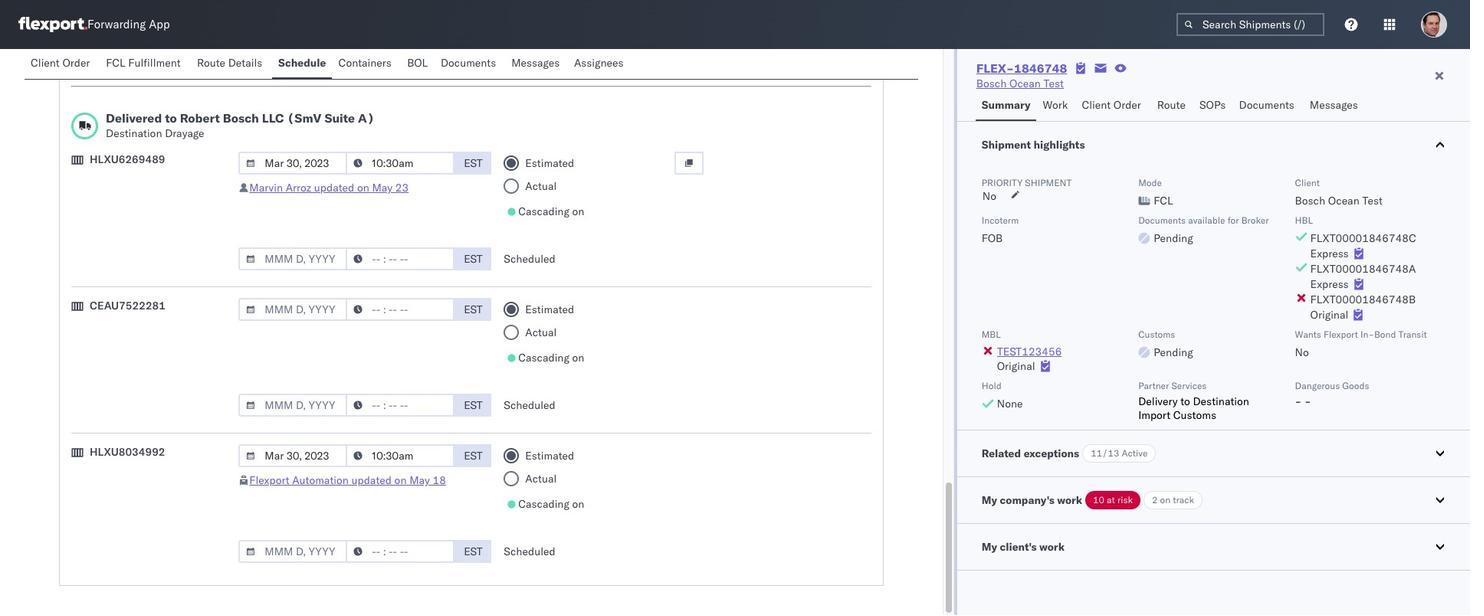 Task type: vqa. For each thing, say whether or not it's contained in the screenshot.
services
yes



Task type: locate. For each thing, give the bounding box(es) containing it.
-
[[1295, 395, 1302, 409], [1304, 395, 1311, 409]]

services
[[1172, 380, 1207, 392]]

cascading on
[[518, 205, 584, 218], [518, 351, 584, 365], [518, 497, 584, 511]]

0 vertical spatial -- : -- -- text field
[[346, 152, 455, 175]]

2 vertical spatial actual
[[525, 472, 557, 486]]

mode
[[1138, 177, 1162, 189]]

4 mmm d, yyyy text field from the top
[[239, 445, 347, 468]]

0 vertical spatial messages
[[511, 56, 560, 70]]

to down services
[[1180, 395, 1190, 409]]

dangerous goods - -
[[1295, 380, 1369, 409]]

1 horizontal spatial no
[[1295, 346, 1309, 359]]

0 horizontal spatial bosch
[[223, 110, 259, 126]]

express up flxt00001846748b
[[1310, 277, 1349, 291]]

0 vertical spatial updated
[[314, 181, 354, 195]]

0 vertical spatial actual
[[525, 179, 557, 193]]

1 horizontal spatial client
[[1082, 98, 1111, 112]]

0 vertical spatial no
[[982, 189, 996, 203]]

llc
[[262, 110, 284, 126]]

0 vertical spatial to
[[165, 110, 177, 126]]

1 horizontal spatial -
[[1304, 395, 1311, 409]]

forwarding app
[[87, 17, 170, 32]]

3 estimated from the top
[[525, 449, 574, 463]]

0 vertical spatial client
[[31, 56, 60, 70]]

0 horizontal spatial client
[[31, 56, 60, 70]]

scheduled
[[504, 51, 555, 65], [504, 252, 555, 266], [504, 399, 555, 412], [504, 545, 555, 559]]

1 my from the top
[[982, 494, 997, 507]]

3 cascading from the top
[[518, 497, 569, 511]]

3 -- : -- -- text field from the top
[[346, 298, 455, 321]]

bosch ocean test
[[976, 77, 1064, 90]]

flex-1846748 link
[[976, 61, 1067, 76]]

0 horizontal spatial destination
[[106, 126, 162, 140]]

order for the rightmost client order button
[[1114, 98, 1141, 112]]

fcl down mode
[[1154, 194, 1173, 208]]

fcl for fcl
[[1154, 194, 1173, 208]]

1 -- : -- -- text field from the top
[[346, 152, 455, 175]]

destination down delivered
[[106, 126, 162, 140]]

client order button right work
[[1076, 91, 1151, 121]]

hlxu6269489
[[90, 153, 165, 166]]

0 vertical spatial flexport
[[1324, 329, 1358, 340]]

-- : -- -- text field for 18
[[346, 445, 455, 468]]

2 pending from the top
[[1154, 346, 1193, 359]]

2 horizontal spatial client
[[1295, 177, 1320, 189]]

test down "1846748"
[[1044, 77, 1064, 90]]

1 horizontal spatial destination
[[1193, 395, 1249, 409]]

6 est from the top
[[464, 545, 483, 559]]

client up hbl
[[1295, 177, 1320, 189]]

1 vertical spatial mmm d, yyyy text field
[[239, 394, 347, 417]]

to up drayage
[[165, 110, 177, 126]]

fcl inside button
[[106, 56, 125, 70]]

transit
[[1398, 329, 1427, 340]]

1 cascading from the top
[[518, 205, 569, 218]]

test up "flxt00001846748c" on the right
[[1362, 194, 1383, 208]]

express
[[1310, 247, 1349, 261], [1310, 277, 1349, 291]]

destination
[[106, 126, 162, 140], [1193, 395, 1249, 409]]

original
[[1310, 308, 1349, 322], [997, 359, 1035, 373]]

0 vertical spatial ocean
[[1009, 77, 1041, 90]]

delivery
[[1138, 395, 1178, 409]]

flex-
[[976, 61, 1014, 76]]

2 est from the top
[[464, 252, 483, 266]]

2 vertical spatial cascading on
[[518, 497, 584, 511]]

my inside button
[[982, 540, 997, 554]]

0 horizontal spatial fcl
[[106, 56, 125, 70]]

1 mmm d, yyyy text field from the top
[[239, 152, 347, 175]]

0 vertical spatial my
[[982, 494, 997, 507]]

my left the client's
[[982, 540, 997, 554]]

1846748
[[1014, 61, 1067, 76]]

summary
[[982, 98, 1031, 112]]

no down wants
[[1295, 346, 1309, 359]]

0 horizontal spatial messages button
[[505, 49, 568, 79]]

flexport automation updated on may 18 button
[[249, 474, 446, 487]]

my for my company's work
[[982, 494, 997, 507]]

no down priority
[[982, 189, 996, 203]]

company's
[[1000, 494, 1055, 507]]

0 vertical spatial bosch
[[976, 77, 1007, 90]]

2 vertical spatial estimated
[[525, 449, 574, 463]]

3 cascading on from the top
[[518, 497, 584, 511]]

dangerous
[[1295, 380, 1340, 392]]

fcl fulfillment
[[106, 56, 181, 70]]

0 horizontal spatial ocean
[[1009, 77, 1041, 90]]

ocean inside bosch ocean test link
[[1009, 77, 1041, 90]]

-- : -- -- text field for 2nd mmm d, yyyy text field from the top
[[346, 394, 455, 417]]

1 cascading on from the top
[[518, 205, 584, 218]]

no
[[982, 189, 996, 203], [1295, 346, 1309, 359]]

0 horizontal spatial documents button
[[435, 49, 505, 79]]

work right the client's
[[1039, 540, 1065, 554]]

1 horizontal spatial client order button
[[1076, 91, 1151, 121]]

flex-1846748
[[976, 61, 1067, 76]]

2 express from the top
[[1310, 277, 1349, 291]]

1 vertical spatial ocean
[[1328, 194, 1360, 208]]

1 vertical spatial pending
[[1154, 346, 1193, 359]]

1 vertical spatial to
[[1180, 395, 1190, 409]]

updated right arroz
[[314, 181, 354, 195]]

bosch left llc at the left top of page
[[223, 110, 259, 126]]

cascading for marvin arroz updated on may 23
[[518, 205, 569, 218]]

MMM D, YYYY text field
[[239, 152, 347, 175], [239, 394, 347, 417]]

1 horizontal spatial order
[[1114, 98, 1141, 112]]

1 est from the top
[[464, 156, 483, 170]]

1 vertical spatial client order
[[1082, 98, 1141, 112]]

client right work "button"
[[1082, 98, 1111, 112]]

est
[[464, 156, 483, 170], [464, 252, 483, 266], [464, 303, 483, 317], [464, 399, 483, 412], [464, 449, 483, 463], [464, 545, 483, 559]]

0 vertical spatial test
[[1044, 77, 1064, 90]]

0 vertical spatial cascading on
[[518, 205, 584, 218]]

ocean
[[1009, 77, 1041, 90], [1328, 194, 1360, 208]]

1 horizontal spatial test
[[1362, 194, 1383, 208]]

updated right automation
[[351, 474, 392, 487]]

5 est from the top
[[464, 449, 483, 463]]

3 scheduled from the top
[[504, 399, 555, 412]]

marvin arroz updated on may 23
[[249, 181, 409, 195]]

flxt00001846748b
[[1310, 293, 1416, 307]]

to
[[165, 110, 177, 126], [1180, 395, 1190, 409]]

1 vertical spatial fcl
[[1154, 194, 1173, 208]]

documents button
[[435, 49, 505, 79], [1233, 91, 1304, 121]]

1 vertical spatial work
[[1039, 540, 1065, 554]]

hbl
[[1295, 215, 1313, 226]]

destination down services
[[1193, 395, 1249, 409]]

(smv
[[287, 110, 322, 126]]

work left 10 at bottom
[[1057, 494, 1082, 507]]

bol
[[407, 56, 428, 70]]

1 horizontal spatial route
[[1157, 98, 1186, 112]]

-- : -- -- text field for fifth mmm d, yyyy text box from the bottom of the page
[[346, 47, 455, 70]]

a)
[[358, 110, 375, 126]]

0 horizontal spatial may
[[372, 181, 393, 195]]

-- : -- -- text field
[[346, 47, 455, 70], [346, 248, 455, 271], [346, 298, 455, 321], [346, 394, 455, 417]]

may for 18
[[409, 474, 430, 487]]

flexport left automation
[[249, 474, 289, 487]]

drayage
[[165, 126, 204, 140]]

express up "flxt00001846748a"
[[1310, 247, 1349, 261]]

documents button right bol
[[435, 49, 505, 79]]

client down flexport. image
[[31, 56, 60, 70]]

route details button
[[191, 49, 272, 79]]

2 -- : -- -- text field from the top
[[346, 248, 455, 271]]

work for my client's work
[[1039, 540, 1065, 554]]

5 mmm d, yyyy text field from the top
[[239, 540, 347, 563]]

1 vertical spatial order
[[1114, 98, 1141, 112]]

hlxu8034992
[[90, 445, 165, 459]]

route left sops
[[1157, 98, 1186, 112]]

1 vertical spatial my
[[982, 540, 997, 554]]

ocean inside client bosch ocean test incoterm fob
[[1328, 194, 1360, 208]]

1 vertical spatial no
[[1295, 346, 1309, 359]]

may left 23
[[372, 181, 393, 195]]

1 vertical spatial messages button
[[1304, 91, 1366, 121]]

4 scheduled from the top
[[504, 545, 555, 559]]

work inside my client's work button
[[1039, 540, 1065, 554]]

1 horizontal spatial documents button
[[1233, 91, 1304, 121]]

3 est from the top
[[464, 303, 483, 317]]

-- : -- -- text field
[[346, 152, 455, 175], [346, 445, 455, 468], [346, 540, 455, 563]]

actual
[[525, 179, 557, 193], [525, 326, 557, 340], [525, 472, 557, 486]]

1 vertical spatial route
[[1157, 98, 1186, 112]]

customs
[[1138, 329, 1175, 340], [1173, 409, 1216, 422]]

2 scheduled from the top
[[504, 252, 555, 266]]

flexport
[[1324, 329, 1358, 340], [249, 474, 289, 487]]

0 vertical spatial client order
[[31, 56, 90, 70]]

pending for documents available for broker
[[1154, 231, 1193, 245]]

3 -- : -- -- text field from the top
[[346, 540, 455, 563]]

2 actual from the top
[[525, 326, 557, 340]]

fcl for fcl fulfillment
[[106, 56, 125, 70]]

summary button
[[976, 91, 1037, 121]]

0 horizontal spatial messages
[[511, 56, 560, 70]]

documents button right sops
[[1233, 91, 1304, 121]]

est for third mmm d, yyyy text box from the bottom of the page
[[464, 303, 483, 317]]

order
[[62, 56, 90, 70], [1114, 98, 1141, 112]]

1 horizontal spatial ocean
[[1328, 194, 1360, 208]]

0 vertical spatial documents button
[[435, 49, 505, 79]]

1 horizontal spatial messages button
[[1304, 91, 1366, 121]]

pending for customs
[[1154, 346, 1193, 359]]

client order button
[[25, 49, 100, 79], [1076, 91, 1151, 121]]

1 vertical spatial may
[[409, 474, 430, 487]]

automation
[[292, 474, 349, 487]]

1 vertical spatial test
[[1362, 194, 1383, 208]]

client
[[31, 56, 60, 70], [1082, 98, 1111, 112], [1295, 177, 1320, 189]]

route for route
[[1157, 98, 1186, 112]]

customs down services
[[1173, 409, 1216, 422]]

0 vertical spatial express
[[1310, 247, 1349, 261]]

my client's work
[[982, 540, 1065, 554]]

0 vertical spatial original
[[1310, 308, 1349, 322]]

wants
[[1295, 329, 1321, 340]]

customs up "partner"
[[1138, 329, 1175, 340]]

0 vertical spatial route
[[197, 56, 225, 70]]

ocean up "flxt00001846748c" on the right
[[1328, 194, 1360, 208]]

2 vertical spatial cascading
[[518, 497, 569, 511]]

0 vertical spatial pending
[[1154, 231, 1193, 245]]

1 vertical spatial destination
[[1193, 395, 1249, 409]]

1 vertical spatial documents
[[1239, 98, 1294, 112]]

4 est from the top
[[464, 399, 483, 412]]

0 vertical spatial cascading
[[518, 205, 569, 218]]

documents down mode
[[1138, 215, 1186, 226]]

0 vertical spatial customs
[[1138, 329, 1175, 340]]

pending up services
[[1154, 346, 1193, 359]]

2 -- : -- -- text field from the top
[[346, 445, 455, 468]]

marvin arroz updated on may 23 button
[[249, 181, 409, 195]]

1 horizontal spatial flexport
[[1324, 329, 1358, 340]]

sops
[[1200, 98, 1226, 112]]

1 actual from the top
[[525, 179, 557, 193]]

bosch down flex-
[[976, 77, 1007, 90]]

updated for arroz
[[314, 181, 354, 195]]

0 horizontal spatial to
[[165, 110, 177, 126]]

client order button down flexport. image
[[25, 49, 100, 79]]

1 estimated from the top
[[525, 156, 574, 170]]

order down the forwarding app link
[[62, 56, 90, 70]]

bosch inside delivered to robert bosch llc (smv suite a) destination drayage
[[223, 110, 259, 126]]

MMM D, YYYY text field
[[239, 47, 347, 70], [239, 248, 347, 271], [239, 298, 347, 321], [239, 445, 347, 468], [239, 540, 347, 563]]

client order right work "button"
[[1082, 98, 1141, 112]]

test
[[1044, 77, 1064, 90], [1362, 194, 1383, 208]]

3 actual from the top
[[525, 472, 557, 486]]

related exceptions
[[982, 447, 1079, 461]]

1 horizontal spatial original
[[1310, 308, 1349, 322]]

order left the "route" button
[[1114, 98, 1141, 112]]

2 vertical spatial bosch
[[1295, 194, 1325, 208]]

2 vertical spatial -- : -- -- text field
[[346, 540, 455, 563]]

3 mmm d, yyyy text field from the top
[[239, 298, 347, 321]]

1 vertical spatial -- : -- -- text field
[[346, 445, 455, 468]]

fcl down "forwarding"
[[106, 56, 125, 70]]

1 horizontal spatial bosch
[[976, 77, 1007, 90]]

1 vertical spatial client
[[1082, 98, 1111, 112]]

hold
[[982, 380, 1002, 392]]

messages button
[[505, 49, 568, 79], [1304, 91, 1366, 121]]

0 horizontal spatial route
[[197, 56, 225, 70]]

documents right the bol button
[[441, 56, 496, 70]]

1 express from the top
[[1310, 247, 1349, 261]]

active
[[1122, 448, 1148, 459]]

route left details
[[197, 56, 225, 70]]

ocean down flex-1846748 link
[[1009, 77, 1041, 90]]

actual for flexport automation updated on may 18
[[525, 472, 557, 486]]

1 vertical spatial cascading
[[518, 351, 569, 365]]

1 vertical spatial actual
[[525, 326, 557, 340]]

client order down flexport. image
[[31, 56, 90, 70]]

1 vertical spatial customs
[[1173, 409, 1216, 422]]

2 horizontal spatial bosch
[[1295, 194, 1325, 208]]

1 vertical spatial bosch
[[223, 110, 259, 126]]

est for 2nd mmm d, yyyy text field from the top
[[464, 399, 483, 412]]

my client's work button
[[957, 524, 1470, 570]]

0 vertical spatial work
[[1057, 494, 1082, 507]]

1 vertical spatial express
[[1310, 277, 1349, 291]]

0 vertical spatial client order button
[[25, 49, 100, 79]]

1 horizontal spatial to
[[1180, 395, 1190, 409]]

my left company's
[[982, 494, 997, 507]]

0 horizontal spatial flexport
[[249, 474, 289, 487]]

original up wants
[[1310, 308, 1349, 322]]

0 horizontal spatial documents
[[441, 56, 496, 70]]

2 vertical spatial documents
[[1138, 215, 1186, 226]]

2 cascading from the top
[[518, 351, 569, 365]]

may
[[372, 181, 393, 195], [409, 474, 430, 487]]

1 vertical spatial messages
[[1310, 98, 1358, 112]]

flexport left 'in-'
[[1324, 329, 1358, 340]]

0 horizontal spatial -
[[1295, 395, 1302, 409]]

1 vertical spatial original
[[997, 359, 1035, 373]]

may left 18
[[409, 474, 430, 487]]

work
[[1057, 494, 1082, 507], [1039, 540, 1065, 554]]

highlights
[[1034, 138, 1085, 152]]

1 -- : -- -- text field from the top
[[346, 47, 455, 70]]

route for route details
[[197, 56, 225, 70]]

2 my from the top
[[982, 540, 997, 554]]

1 vertical spatial updated
[[351, 474, 392, 487]]

estimated
[[525, 156, 574, 170], [525, 303, 574, 317], [525, 449, 574, 463]]

documents right 'sops' "button"
[[1239, 98, 1294, 112]]

1 horizontal spatial fcl
[[1154, 194, 1173, 208]]

updated
[[314, 181, 354, 195], [351, 474, 392, 487]]

pending down documents available for broker
[[1154, 231, 1193, 245]]

4 -- : -- -- text field from the top
[[346, 394, 455, 417]]

bosch up hbl
[[1295, 194, 1325, 208]]

1 pending from the top
[[1154, 231, 1193, 245]]

0 horizontal spatial order
[[62, 56, 90, 70]]

original down test123456 button
[[997, 359, 1035, 373]]

0 horizontal spatial original
[[997, 359, 1035, 373]]

1 vertical spatial client order button
[[1076, 91, 1151, 121]]



Task type: describe. For each thing, give the bounding box(es) containing it.
fulfillment
[[128, 56, 181, 70]]

schedule button
[[272, 49, 332, 79]]

priority
[[982, 177, 1023, 189]]

available
[[1188, 215, 1225, 226]]

1 mmm d, yyyy text field from the top
[[239, 47, 347, 70]]

flexport automation updated on may 18
[[249, 474, 446, 487]]

route details
[[197, 56, 262, 70]]

est for 2nd mmm d, yyyy text box from the bottom of the page
[[464, 449, 483, 463]]

1 horizontal spatial client order
[[1082, 98, 1141, 112]]

forwarding
[[87, 17, 146, 32]]

robert
[[180, 110, 220, 126]]

est for 1st mmm d, yyyy text field from the top of the page
[[464, 156, 483, 170]]

2 horizontal spatial documents
[[1239, 98, 1294, 112]]

schedule
[[278, 56, 326, 70]]

2
[[1152, 494, 1158, 506]]

2 cascading on from the top
[[518, 351, 584, 365]]

marvin
[[249, 181, 283, 195]]

flexport inside wants flexport in-bond transit no
[[1324, 329, 1358, 340]]

-- : -- -- text field for third mmm d, yyyy text box from the bottom of the page
[[346, 298, 455, 321]]

10 at risk
[[1093, 494, 1133, 506]]

delivered to robert bosch llc (smv suite a) destination drayage
[[106, 110, 375, 140]]

1 vertical spatial flexport
[[249, 474, 289, 487]]

1 - from the left
[[1295, 395, 1302, 409]]

goods
[[1342, 380, 1369, 392]]

exceptions
[[1024, 447, 1079, 461]]

fcl fulfillment button
[[100, 49, 191, 79]]

related
[[982, 447, 1021, 461]]

0 vertical spatial messages button
[[505, 49, 568, 79]]

estimated for marvin arroz updated on may 23
[[525, 156, 574, 170]]

shipment
[[1025, 177, 1072, 189]]

may for 23
[[372, 181, 393, 195]]

18
[[433, 474, 446, 487]]

no inside wants flexport in-bond transit no
[[1295, 346, 1309, 359]]

2 on track
[[1152, 494, 1194, 506]]

cascading on for flexport automation updated on may 18
[[518, 497, 584, 511]]

test123456
[[997, 345, 1062, 359]]

details
[[228, 56, 262, 70]]

0 horizontal spatial no
[[982, 189, 996, 203]]

0 horizontal spatial client order button
[[25, 49, 100, 79]]

flxt00001846748c
[[1310, 231, 1416, 245]]

bond
[[1374, 329, 1396, 340]]

bol button
[[401, 49, 435, 79]]

to inside delivered to robert bosch llc (smv suite a) destination drayage
[[165, 110, 177, 126]]

-- : -- -- text field for fourth mmm d, yyyy text box from the bottom of the page
[[346, 248, 455, 271]]

destination inside partner services delivery to destination import customs
[[1193, 395, 1249, 409]]

for
[[1228, 215, 1239, 226]]

10
[[1093, 494, 1104, 506]]

flexport. image
[[18, 17, 87, 32]]

arroz
[[286, 181, 311, 195]]

destination inside delivered to robert bosch llc (smv suite a) destination drayage
[[106, 126, 162, 140]]

partner services delivery to destination import customs
[[1138, 380, 1249, 422]]

delivered
[[106, 110, 162, 126]]

11/13 active
[[1091, 448, 1148, 459]]

mbl
[[982, 329, 1001, 340]]

1 horizontal spatial documents
[[1138, 215, 1186, 226]]

updated for automation
[[351, 474, 392, 487]]

wants flexport in-bond transit no
[[1295, 329, 1427, 359]]

customs inside partner services delivery to destination import customs
[[1173, 409, 1216, 422]]

test123456 button
[[997, 345, 1062, 359]]

2 - from the left
[[1304, 395, 1311, 409]]

my for my client's work
[[982, 540, 997, 554]]

actual for marvin arroz updated on may 23
[[525, 179, 557, 193]]

order for the left client order button
[[62, 56, 90, 70]]

flxt00001846748a
[[1310, 262, 1416, 276]]

0 vertical spatial documents
[[441, 56, 496, 70]]

2 estimated from the top
[[525, 303, 574, 317]]

shipment
[[982, 138, 1031, 152]]

11/13
[[1091, 448, 1119, 459]]

route button
[[1151, 91, 1193, 121]]

documents available for broker
[[1138, 215, 1269, 226]]

track
[[1173, 494, 1194, 506]]

containers button
[[332, 49, 401, 79]]

my company's work
[[982, 494, 1082, 507]]

ceau7522281
[[90, 299, 166, 313]]

broker
[[1241, 215, 1269, 226]]

cascading on for marvin arroz updated on may 23
[[518, 205, 584, 218]]

client bosch ocean test incoterm fob
[[982, 177, 1383, 245]]

none
[[997, 397, 1023, 411]]

0 horizontal spatial client order
[[31, 56, 90, 70]]

estimated for flexport automation updated on may 18
[[525, 449, 574, 463]]

shipment highlights
[[982, 138, 1085, 152]]

cascading for flexport automation updated on may 18
[[518, 497, 569, 511]]

priority shipment
[[982, 177, 1072, 189]]

work button
[[1037, 91, 1076, 121]]

scheduled for ceau7522281
[[504, 399, 555, 412]]

2 mmm d, yyyy text field from the top
[[239, 248, 347, 271]]

1 scheduled from the top
[[504, 51, 555, 65]]

test inside client bosch ocean test incoterm fob
[[1362, 194, 1383, 208]]

app
[[149, 17, 170, 32]]

incoterm
[[982, 215, 1019, 226]]

1 vertical spatial documents button
[[1233, 91, 1304, 121]]

suite
[[325, 110, 355, 126]]

scheduled for hlxu8034992
[[504, 545, 555, 559]]

at
[[1107, 494, 1115, 506]]

assignees button
[[568, 49, 632, 79]]

shipment highlights button
[[957, 122, 1470, 168]]

2 mmm d, yyyy text field from the top
[[239, 394, 347, 417]]

in-
[[1360, 329, 1374, 340]]

assignees
[[574, 56, 624, 70]]

work for my company's work
[[1057, 494, 1082, 507]]

express for flxt00001846748a
[[1310, 277, 1349, 291]]

est for fifth mmm d, yyyy text box
[[464, 545, 483, 559]]

23
[[395, 181, 409, 195]]

1 horizontal spatial messages
[[1310, 98, 1358, 112]]

partner
[[1138, 380, 1169, 392]]

import
[[1138, 409, 1171, 422]]

risk
[[1117, 494, 1133, 506]]

pst
[[464, 51, 483, 65]]

express for flxt00001846748c
[[1310, 247, 1349, 261]]

containers
[[338, 56, 392, 70]]

scheduled for hlxu6269489
[[504, 252, 555, 266]]

work
[[1043, 98, 1068, 112]]

to inside partner services delivery to destination import customs
[[1180, 395, 1190, 409]]

bosch ocean test link
[[976, 76, 1064, 91]]

Search Shipments (/) text field
[[1177, 13, 1324, 36]]

est for fourth mmm d, yyyy text box from the bottom of the page
[[464, 252, 483, 266]]

fob
[[982, 231, 1003, 245]]

client inside client bosch ocean test incoterm fob
[[1295, 177, 1320, 189]]

-- : -- -- text field for 23
[[346, 152, 455, 175]]

bosch inside client bosch ocean test incoterm fob
[[1295, 194, 1325, 208]]

0 horizontal spatial test
[[1044, 77, 1064, 90]]

forwarding app link
[[18, 17, 170, 32]]



